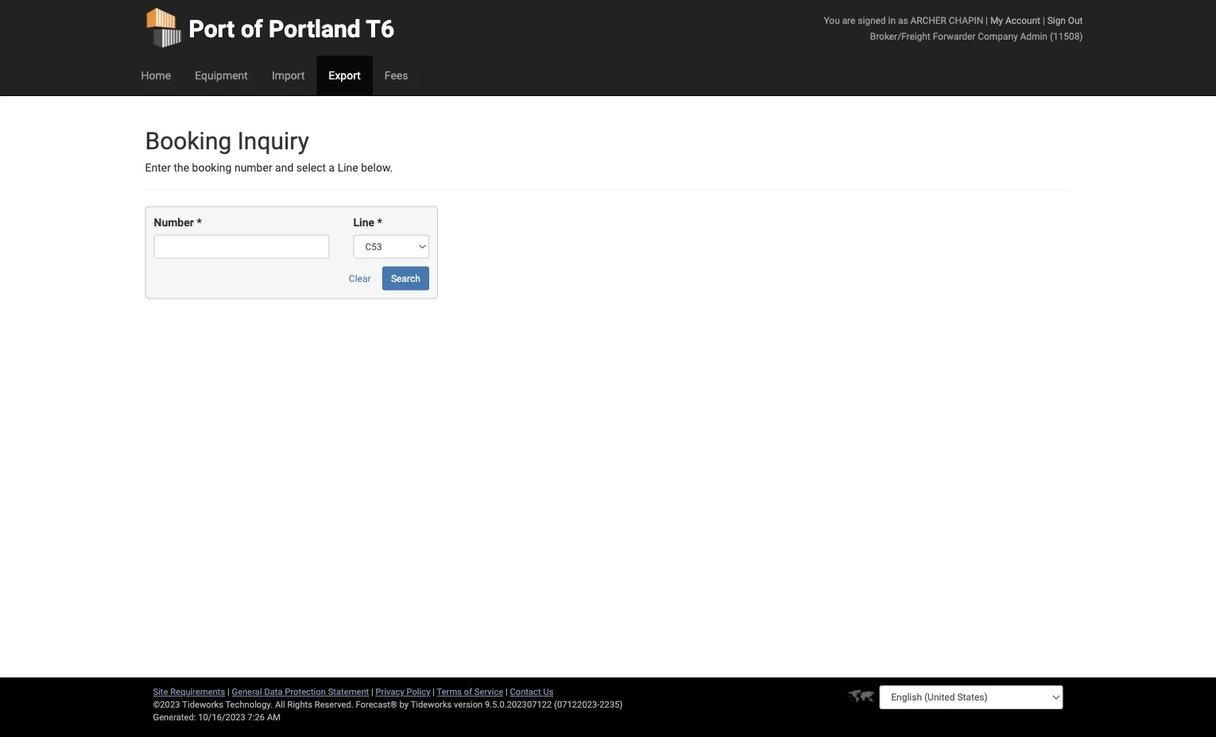 Task type: describe. For each thing, give the bounding box(es) containing it.
7:26
[[248, 713, 265, 723]]

1 vertical spatial line
[[353, 216, 374, 229]]

port of portland t6 link
[[145, 0, 394, 56]]

| left the "general" at left
[[227, 687, 230, 697]]

archer
[[910, 15, 947, 26]]

you are signed in as archer chapin | my account | sign out broker/freight forwarder company admin (11508)
[[824, 15, 1083, 42]]

privacy policy link
[[376, 687, 430, 697]]

clear
[[349, 273, 371, 284]]

terms of service link
[[437, 687, 503, 697]]

general
[[232, 687, 262, 697]]

2235)
[[600, 700, 623, 710]]

inquiry
[[237, 127, 309, 155]]

contact
[[510, 687, 541, 697]]

technology.
[[225, 700, 273, 710]]

home
[[141, 69, 171, 82]]

10/16/2023
[[198, 713, 245, 723]]

you
[[824, 15, 840, 26]]

general data protection statement link
[[232, 687, 369, 697]]

import
[[272, 69, 305, 82]]

site
[[153, 687, 168, 697]]

version
[[454, 700, 483, 710]]

all
[[275, 700, 285, 710]]

search button
[[382, 267, 429, 290]]

import button
[[260, 56, 317, 95]]

below.
[[361, 161, 393, 174]]

in
[[888, 15, 896, 26]]

©2023 tideworks
[[153, 700, 223, 710]]

by
[[399, 700, 409, 710]]

| up 9.5.0.202307122
[[505, 687, 508, 697]]

(11508)
[[1050, 31, 1083, 42]]

as
[[898, 15, 908, 26]]

site requirements | general data protection statement | privacy policy | terms of service | contact us ©2023 tideworks technology. all rights reserved. forecast® by tideworks version 9.5.0.202307122 (07122023-2235) generated: 10/16/2023 7:26 am
[[153, 687, 623, 723]]

out
[[1068, 15, 1083, 26]]

export
[[329, 69, 361, 82]]

equipment
[[195, 69, 248, 82]]

privacy
[[376, 687, 404, 697]]

site requirements link
[[153, 687, 225, 697]]

number
[[154, 216, 194, 229]]

line *
[[353, 216, 382, 229]]

t6
[[366, 15, 394, 43]]

clear button
[[340, 267, 380, 290]]

requirements
[[170, 687, 225, 697]]

fees
[[385, 69, 408, 82]]

* for line *
[[377, 216, 382, 229]]

| up tideworks
[[433, 687, 435, 697]]

my
[[990, 15, 1003, 26]]

| left my
[[986, 15, 988, 26]]

rights
[[287, 700, 312, 710]]

service
[[474, 687, 503, 697]]

select
[[296, 161, 326, 174]]

admin
[[1020, 31, 1048, 42]]



Task type: locate. For each thing, give the bounding box(es) containing it.
the
[[174, 161, 189, 174]]

2 * from the left
[[377, 216, 382, 229]]

of up version
[[464, 687, 472, 697]]

chapin
[[949, 15, 983, 26]]

(07122023-
[[554, 700, 600, 710]]

Number * text field
[[154, 235, 329, 259]]

my account link
[[990, 15, 1040, 26]]

fees button
[[373, 56, 420, 95]]

|
[[986, 15, 988, 26], [1043, 15, 1045, 26], [227, 687, 230, 697], [371, 687, 373, 697], [433, 687, 435, 697], [505, 687, 508, 697]]

forwarder
[[933, 31, 976, 42]]

line right the a
[[338, 161, 358, 174]]

reserved.
[[315, 700, 353, 710]]

company
[[978, 31, 1018, 42]]

portland
[[269, 15, 361, 43]]

booking
[[192, 161, 232, 174]]

tideworks
[[411, 700, 452, 710]]

* down below.
[[377, 216, 382, 229]]

data
[[264, 687, 283, 697]]

| left sign
[[1043, 15, 1045, 26]]

line inside booking inquiry enter the booking number and select a line below.
[[338, 161, 358, 174]]

policy
[[407, 687, 430, 697]]

signed
[[858, 15, 886, 26]]

terms
[[437, 687, 462, 697]]

line up clear
[[353, 216, 374, 229]]

port
[[189, 15, 235, 43]]

generated:
[[153, 713, 196, 723]]

number *
[[154, 216, 202, 229]]

1 horizontal spatial *
[[377, 216, 382, 229]]

export button
[[317, 56, 373, 95]]

sign out link
[[1047, 15, 1083, 26]]

of inside site requirements | general data protection statement | privacy policy | terms of service | contact us ©2023 tideworks technology. all rights reserved. forecast® by tideworks version 9.5.0.202307122 (07122023-2235) generated: 10/16/2023 7:26 am
[[464, 687, 472, 697]]

broker/freight
[[870, 31, 930, 42]]

*
[[197, 216, 202, 229], [377, 216, 382, 229]]

forecast®
[[356, 700, 397, 710]]

are
[[842, 15, 855, 26]]

0 horizontal spatial *
[[197, 216, 202, 229]]

port of portland t6
[[189, 15, 394, 43]]

account
[[1005, 15, 1040, 26]]

and
[[275, 161, 294, 174]]

| up forecast®
[[371, 687, 373, 697]]

of right port
[[241, 15, 263, 43]]

statement
[[328, 687, 369, 697]]

1 horizontal spatial of
[[464, 687, 472, 697]]

9.5.0.202307122
[[485, 700, 552, 710]]

a
[[329, 161, 335, 174]]

home button
[[129, 56, 183, 95]]

enter
[[145, 161, 171, 174]]

protection
[[285, 687, 326, 697]]

am
[[267, 713, 281, 723]]

sign
[[1047, 15, 1066, 26]]

* for number *
[[197, 216, 202, 229]]

line
[[338, 161, 358, 174], [353, 216, 374, 229]]

1 * from the left
[[197, 216, 202, 229]]

booking inquiry enter the booking number and select a line below.
[[145, 127, 393, 174]]

0 horizontal spatial of
[[241, 15, 263, 43]]

0 vertical spatial line
[[338, 161, 358, 174]]

1 vertical spatial of
[[464, 687, 472, 697]]

number
[[234, 161, 272, 174]]

* right number
[[197, 216, 202, 229]]

us
[[543, 687, 554, 697]]

equipment button
[[183, 56, 260, 95]]

0 vertical spatial of
[[241, 15, 263, 43]]

of
[[241, 15, 263, 43], [464, 687, 472, 697]]

search
[[391, 273, 420, 284]]

booking
[[145, 127, 232, 155]]

contact us link
[[510, 687, 554, 697]]



Task type: vqa. For each thing, say whether or not it's contained in the screenshot.
THE HOUR
no



